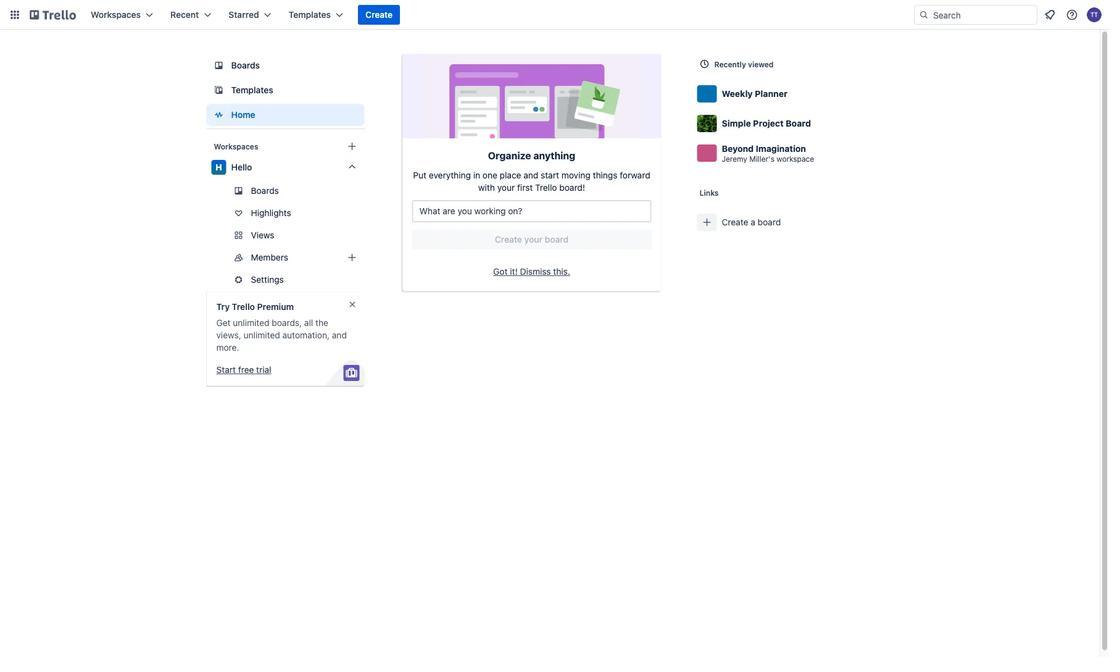Task type: describe. For each thing, give the bounding box(es) containing it.
the
[[316, 318, 329, 328]]

terry turtle (terryturtle) image
[[1088, 7, 1102, 22]]

views
[[251, 230, 275, 240]]

start
[[216, 365, 236, 375]]

templates link
[[207, 79, 365, 101]]

views,
[[216, 330, 241, 340]]

workspaces button
[[83, 5, 161, 25]]

starred button
[[221, 5, 279, 25]]

home link
[[207, 104, 365, 126]]

and inside put everything in one place and start moving things forward with your first trello board!
[[524, 170, 539, 180]]

beyond
[[722, 143, 754, 153]]

free
[[238, 365, 254, 375]]

start free trial
[[216, 365, 271, 375]]

template board image
[[212, 83, 226, 98]]

boards link for templates
[[207, 54, 365, 77]]

all
[[304, 318, 313, 328]]

more.
[[216, 342, 239, 353]]

organize
[[488, 150, 531, 162]]

recently
[[715, 60, 747, 69]]

imagination
[[756, 143, 807, 153]]

1 horizontal spatial workspaces
[[214, 142, 258, 151]]

0 notifications image
[[1043, 7, 1058, 22]]

create a workspace image
[[345, 139, 360, 154]]

starred
[[229, 10, 259, 20]]

open information menu image
[[1067, 9, 1079, 21]]

search image
[[920, 10, 930, 20]]

beyond imagination jeremy miller's workspace
[[722, 143, 815, 163]]

simple project board link
[[693, 109, 904, 138]]

What are you working on? text field
[[412, 200, 652, 222]]

create your board
[[495, 234, 569, 245]]

get
[[216, 318, 231, 328]]

views link
[[207, 225, 365, 245]]

settings link
[[207, 270, 365, 290]]

0 vertical spatial unlimited
[[233, 318, 270, 328]]

settings
[[251, 275, 284, 285]]

home image
[[212, 107, 226, 122]]

links
[[700, 188, 719, 197]]

home
[[231, 110, 255, 120]]

try trello premium get unlimited boards, all the views, unlimited automation, and more.
[[216, 302, 347, 353]]

your inside put everything in one place and start moving things forward with your first trello board!
[[498, 183, 515, 193]]

create a board button
[[693, 208, 904, 237]]

anything
[[534, 150, 576, 162]]

simple
[[722, 118, 751, 128]]

recent
[[170, 10, 199, 20]]

trello inside put everything in one place and start moving things forward with your first trello board!
[[536, 183, 557, 193]]

jeremy
[[722, 155, 748, 163]]

start free trial button
[[216, 364, 271, 376]]

weekly planner
[[722, 89, 788, 99]]



Task type: vqa. For each thing, say whether or not it's contained in the screenshot.
LAY
no



Task type: locate. For each thing, give the bounding box(es) containing it.
weekly
[[722, 89, 753, 99]]

unlimited
[[233, 318, 270, 328], [244, 330, 280, 340]]

board!
[[560, 183, 586, 193]]

workspaces
[[91, 10, 141, 20], [214, 142, 258, 151]]

1 vertical spatial your
[[525, 234, 543, 245]]

members link
[[207, 248, 365, 267]]

board
[[786, 118, 812, 128]]

boards link
[[207, 54, 365, 77], [207, 181, 365, 201]]

0 vertical spatial trello
[[536, 183, 557, 193]]

0 vertical spatial templates
[[289, 10, 331, 20]]

board inside button
[[758, 217, 781, 227]]

1 vertical spatial board
[[545, 234, 569, 245]]

dismiss
[[520, 267, 551, 277]]

create inside create your board button
[[495, 234, 522, 245]]

1 horizontal spatial your
[[525, 234, 543, 245]]

board for create your board
[[545, 234, 569, 245]]

1 vertical spatial templates
[[231, 85, 273, 95]]

templates button
[[281, 5, 351, 25]]

got it! dismiss this. button
[[412, 262, 652, 282]]

your down place
[[498, 183, 515, 193]]

2 horizontal spatial create
[[722, 217, 749, 227]]

organize anything
[[488, 150, 576, 162]]

1 horizontal spatial board
[[758, 217, 781, 227]]

1 vertical spatial unlimited
[[244, 330, 280, 340]]

got it! dismiss this.
[[494, 267, 571, 277]]

create
[[366, 10, 393, 20], [722, 217, 749, 227], [495, 234, 522, 245]]

planner
[[755, 89, 788, 99]]

boards link for highlights
[[207, 181, 365, 201]]

trello right try at the top left of page
[[232, 302, 255, 312]]

this.
[[554, 267, 571, 277]]

0 vertical spatial your
[[498, 183, 515, 193]]

board right a
[[758, 217, 781, 227]]

trial
[[256, 365, 271, 375]]

your inside button
[[525, 234, 543, 245]]

board for create a board
[[758, 217, 781, 227]]

create your board button
[[412, 230, 652, 250]]

boards link up "highlights" link
[[207, 181, 365, 201]]

and up first
[[524, 170, 539, 180]]

0 vertical spatial boards
[[231, 60, 260, 70]]

0 horizontal spatial create
[[366, 10, 393, 20]]

1 horizontal spatial trello
[[536, 183, 557, 193]]

your
[[498, 183, 515, 193], [525, 234, 543, 245]]

your down what are you working on? text box
[[525, 234, 543, 245]]

create inside create button
[[366, 10, 393, 20]]

create for create your board
[[495, 234, 522, 245]]

place
[[500, 170, 522, 180]]

boards
[[231, 60, 260, 70], [251, 186, 279, 196]]

trello inside try trello premium get unlimited boards, all the views, unlimited automation, and more.
[[232, 302, 255, 312]]

back to home image
[[30, 5, 76, 25]]

recent button
[[163, 5, 219, 25]]

1 horizontal spatial templates
[[289, 10, 331, 20]]

0 horizontal spatial your
[[498, 183, 515, 193]]

and
[[524, 170, 539, 180], [332, 330, 347, 340]]

and inside try trello premium get unlimited boards, all the views, unlimited automation, and more.
[[332, 330, 347, 340]]

templates right starred dropdown button
[[289, 10, 331, 20]]

0 vertical spatial and
[[524, 170, 539, 180]]

0 vertical spatial create
[[366, 10, 393, 20]]

a
[[751, 217, 756, 227]]

highlights link
[[207, 203, 365, 223]]

2 boards link from the top
[[207, 181, 365, 201]]

1 boards link from the top
[[207, 54, 365, 77]]

board inside button
[[545, 234, 569, 245]]

and right automation,
[[332, 330, 347, 340]]

create for create
[[366, 10, 393, 20]]

create a board
[[722, 217, 781, 227]]

project
[[754, 118, 784, 128]]

Search field
[[930, 6, 1038, 24]]

unlimited down boards,
[[244, 330, 280, 340]]

things
[[593, 170, 618, 180]]

workspace
[[777, 155, 815, 163]]

first
[[518, 183, 533, 193]]

0 horizontal spatial workspaces
[[91, 10, 141, 20]]

moving
[[562, 170, 591, 180]]

templates inside dropdown button
[[289, 10, 331, 20]]

boards up highlights
[[251, 186, 279, 196]]

0 horizontal spatial board
[[545, 234, 569, 245]]

board
[[758, 217, 781, 227], [545, 234, 569, 245]]

create button
[[358, 5, 400, 25]]

put everything in one place and start moving things forward with your first trello board!
[[413, 170, 651, 193]]

1 vertical spatial trello
[[232, 302, 255, 312]]

hello
[[231, 162, 252, 172]]

add image
[[345, 250, 360, 265]]

forward
[[620, 170, 651, 180]]

2 vertical spatial create
[[495, 234, 522, 245]]

unlimited up "views,"
[[233, 318, 270, 328]]

try
[[216, 302, 230, 312]]

templates
[[289, 10, 331, 20], [231, 85, 273, 95]]

0 horizontal spatial and
[[332, 330, 347, 340]]

board up this.
[[545, 234, 569, 245]]

put
[[413, 170, 427, 180]]

1 vertical spatial and
[[332, 330, 347, 340]]

1 vertical spatial boards
[[251, 186, 279, 196]]

trello down start
[[536, 183, 557, 193]]

viewed
[[749, 60, 774, 69]]

1 vertical spatial boards link
[[207, 181, 365, 201]]

in
[[474, 170, 481, 180]]

h
[[216, 162, 222, 172]]

0 vertical spatial board
[[758, 217, 781, 227]]

boards,
[[272, 318, 302, 328]]

0 vertical spatial workspaces
[[91, 10, 141, 20]]

miller's
[[750, 155, 775, 163]]

with
[[479, 183, 495, 193]]

0 vertical spatial boards link
[[207, 54, 365, 77]]

weekly planner link
[[693, 79, 904, 109]]

templates up home
[[231, 85, 273, 95]]

premium
[[257, 302, 294, 312]]

1 horizontal spatial and
[[524, 170, 539, 180]]

automation,
[[283, 330, 330, 340]]

primary element
[[0, 0, 1110, 30]]

trello
[[536, 183, 557, 193], [232, 302, 255, 312]]

create for create a board
[[722, 217, 749, 227]]

1 vertical spatial create
[[722, 217, 749, 227]]

simple project board
[[722, 118, 812, 128]]

boards for highlights
[[251, 186, 279, 196]]

everything
[[429, 170, 471, 180]]

members
[[251, 252, 288, 262]]

recently viewed
[[715, 60, 774, 69]]

board image
[[212, 58, 226, 73]]

it!
[[510, 267, 518, 277]]

boards link up 'templates' link at the left of the page
[[207, 54, 365, 77]]

0 horizontal spatial templates
[[231, 85, 273, 95]]

workspaces inside "popup button"
[[91, 10, 141, 20]]

one
[[483, 170, 498, 180]]

boards for templates
[[231, 60, 260, 70]]

got
[[494, 267, 508, 277]]

boards right "board" icon
[[231, 60, 260, 70]]

1 vertical spatial workspaces
[[214, 142, 258, 151]]

highlights
[[251, 208, 291, 218]]

1 horizontal spatial create
[[495, 234, 522, 245]]

start
[[541, 170, 560, 180]]

0 horizontal spatial trello
[[232, 302, 255, 312]]

create inside the "create a board" button
[[722, 217, 749, 227]]



